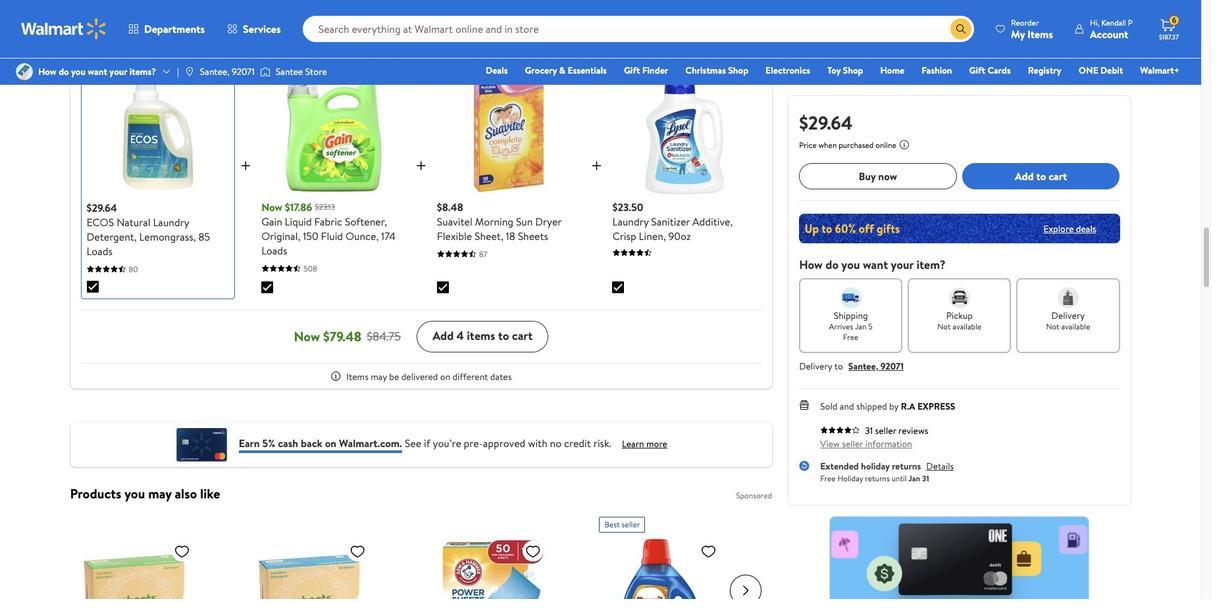 Task type: vqa. For each thing, say whether or not it's contained in the screenshot.
Pickup available
yes



Task type: describe. For each thing, give the bounding box(es) containing it.
sheets laundry club - as seen on shark tank - laundry detergent - (up to 100 loads) 50 laundry sheets - unscented - no plastic jug - new liquid-less technology - lightweight - easy to use - image
[[248, 538, 371, 600]]

gift for gift cards
[[970, 64, 986, 77]]

sheets laundry club - as seen on shark tank - laundry detergent - (up to 100 loads) 50 laundry sheets- fresh linen scent - no plastic jug - new liquid-less technology - lightweight - easy to use - image
[[73, 538, 195, 600]]

sheet,
[[475, 229, 504, 243]]

jan inside the extended holiday returns details free holiday returns until jan 31
[[909, 473, 921, 484]]

now
[[879, 169, 898, 184]]

santee, 92071 button
[[849, 360, 904, 373]]

sanitizer
[[652, 214, 690, 229]]

more
[[647, 438, 668, 451]]

sold and shipped by r.a express
[[821, 400, 956, 414]]

explore
[[1044, 222, 1074, 235]]

seller inside product group
[[622, 519, 640, 530]]

on for delivered
[[440, 370, 451, 384]]

do for how do you want your items?
[[59, 65, 69, 78]]

credit
[[564, 437, 591, 451]]

free for extended
[[821, 473, 836, 484]]

$29.64 for $29.64 ecos natural laundry detergent, lemongrass, 85 loads
[[87, 201, 117, 215]]

natural
[[117, 215, 151, 229]]

$23.50 laundry sanitizer additive, crisp linen, 90oz
[[613, 200, 733, 243]]

plus image
[[413, 158, 429, 174]]

store
[[305, 65, 327, 78]]

electronics link
[[760, 63, 817, 78]]

0 horizontal spatial santee,
[[200, 65, 230, 78]]

intent image for shipping image
[[841, 288, 862, 309]]

finder
[[643, 64, 669, 77]]

flexible
[[437, 229, 472, 243]]

r.a
[[901, 400, 916, 414]]

reorder my items
[[1012, 17, 1054, 41]]

now for $79.48
[[294, 328, 320, 346]]

laundry inside $29.64 ecos natural laundry detergent, lemongrass, 85 loads
[[153, 215, 189, 229]]

add to favorites list, sheets laundry club - as seen on shark tank - laundry detergent - (up to 100 loads) 50 laundry sheets- fresh linen scent - no plastic jug - new liquid-less technology - lightweight - easy to use - image
[[174, 544, 190, 560]]

next slide for products you may also like list image
[[730, 575, 762, 600]]

Walmart Site-Wide search field
[[303, 16, 975, 42]]

gain liquid fabric softener, original, 150 fluid ounce, 174 loads image
[[272, 72, 395, 195]]

1 horizontal spatial 92071
[[881, 360, 904, 373]]

intent image for delivery image
[[1058, 288, 1079, 309]]

0 horizontal spatial returns
[[865, 473, 890, 484]]

services button
[[216, 13, 292, 45]]

kendall
[[1102, 17, 1127, 28]]

price when purchased online
[[800, 140, 897, 151]]

electronics
[[766, 64, 811, 77]]

seller for reviews
[[876, 425, 897, 438]]

you for how do you want your items?
[[71, 65, 86, 78]]

home link
[[875, 63, 911, 78]]

Search search field
[[303, 16, 975, 42]]

cart inside add to cart button
[[1049, 169, 1068, 184]]

 image for santee, 92071
[[184, 67, 195, 77]]

available for pickup
[[953, 321, 982, 333]]

persil proclean liquid laundry detergent, high efficiency (he),  plus oxi power, 100 ounce, 50 total loads image
[[600, 538, 722, 600]]

 image for how do you want your items?
[[16, 63, 33, 80]]

1 vertical spatial may
[[148, 485, 172, 503]]

together
[[183, 5, 230, 22]]

now $79.48 $84.75
[[294, 328, 401, 346]]

departments button
[[117, 13, 216, 45]]

toy
[[828, 64, 841, 77]]

items
[[467, 328, 495, 345]]

sold
[[821, 400, 838, 414]]

sheets
[[518, 229, 549, 243]]

now for $17.86
[[262, 200, 283, 214]]

explore deals link
[[1039, 217, 1102, 241]]

until
[[892, 473, 907, 484]]

also
[[175, 485, 197, 503]]

up to sixty percent off deals. shop now. image
[[800, 214, 1120, 244]]

if
[[424, 437, 431, 451]]

laundry inside $23.50 laundry sanitizer additive, crisp linen, 90oz
[[613, 214, 649, 229]]

your for item?
[[891, 257, 914, 273]]

add to favorites list, arm & hammer power sheets laundry detergent, fresh linen 50ct, up to 100 small loads image
[[525, 544, 541, 560]]

bought
[[141, 5, 180, 22]]

$23.13
[[315, 202, 335, 213]]

3.8387 stars out of 5, based on 31 seller reviews element
[[821, 427, 860, 435]]

liquid
[[285, 214, 312, 229]]

one debit link
[[1073, 63, 1130, 78]]

extended holiday returns details free holiday returns until jan 31
[[821, 460, 954, 484]]

cart inside add 4 items to cart button
[[512, 328, 533, 345]]

free for shipping
[[844, 332, 859, 343]]

want for item?
[[863, 257, 888, 273]]

gift finder
[[624, 64, 669, 77]]

0 horizontal spatial items
[[347, 370, 369, 384]]

deals
[[1077, 222, 1097, 235]]

by
[[890, 400, 899, 414]]

suavitel
[[437, 214, 473, 229]]

santee
[[276, 65, 303, 78]]

your for items?
[[110, 65, 127, 78]]

toy shop
[[828, 64, 864, 77]]

registry
[[1028, 64, 1062, 77]]

linen,
[[639, 229, 666, 243]]

ecos natural laundry detergent, lemongrass, 85 loads image
[[97, 73, 219, 195]]

add 4 items to cart button
[[417, 321, 549, 353]]

holiday
[[861, 460, 890, 473]]

information
[[866, 438, 913, 451]]

you for how do you want your item?
[[842, 257, 860, 273]]

and
[[840, 400, 855, 414]]

essentials
[[568, 64, 607, 77]]

80
[[129, 264, 138, 275]]

reviews
[[899, 425, 929, 438]]

5
[[869, 321, 873, 333]]

shipping
[[834, 310, 868, 323]]

product group
[[600, 512, 757, 600]]

loads inside "now $17.86 $23.13 gain liquid fabric softener, original, 150 fluid ounce, 174 loads"
[[262, 243, 288, 258]]

pre-
[[464, 437, 483, 451]]

6 $187.37
[[1160, 15, 1179, 41]]

gain
[[262, 214, 282, 229]]

back
[[301, 437, 323, 451]]

|
[[177, 65, 179, 78]]

fabric
[[315, 214, 342, 229]]

best seller
[[605, 519, 640, 530]]

walmart+ link
[[1135, 63, 1186, 78]]

original,
[[262, 229, 301, 243]]

deals link
[[480, 63, 514, 78]]

grocery & essentials
[[525, 64, 607, 77]]

seller for information
[[842, 438, 864, 451]]

christmas shop link
[[680, 63, 755, 78]]

cards
[[988, 64, 1011, 77]]

not for pickup
[[938, 321, 951, 333]]

shipped
[[857, 400, 888, 414]]

with
[[528, 437, 548, 451]]

add to cart
[[1016, 169, 1068, 184]]

santee, 92071
[[200, 65, 255, 78]]

learn
[[622, 438, 644, 451]]

shop for toy shop
[[843, 64, 864, 77]]

p
[[1129, 17, 1133, 28]]

detergent,
[[87, 229, 137, 244]]

add 4 items to cart
[[433, 328, 533, 345]]

add to favorites list, sheets laundry club - as seen on shark tank - laundry detergent - (up to 100 loads) 50 laundry sheets - unscented - no plastic jug - new liquid-less technology - lightweight - easy to use - image
[[350, 544, 366, 560]]

one
[[1079, 64, 1099, 77]]

capitalone image
[[175, 428, 228, 462]]

31 inside the extended holiday returns details free holiday returns until jan 31
[[923, 473, 930, 484]]

frequently
[[81, 5, 138, 22]]

walmart image
[[21, 18, 107, 40]]

available for delivery
[[1062, 321, 1091, 333]]

deals
[[486, 64, 508, 77]]

approved
[[483, 437, 526, 451]]

view seller information
[[821, 438, 913, 451]]

different
[[453, 370, 488, 384]]



Task type: locate. For each thing, give the bounding box(es) containing it.
returns down the information
[[892, 460, 922, 473]]

add for add 4 items to cart
[[433, 328, 454, 345]]

gift cards
[[970, 64, 1011, 77]]

1 horizontal spatial available
[[1062, 321, 1091, 333]]

$23.50
[[613, 200, 644, 214]]

1 horizontal spatial cart
[[1049, 169, 1068, 184]]

best
[[605, 519, 620, 530]]

508
[[304, 263, 317, 274]]

1 shop from the left
[[729, 64, 749, 77]]

santee, down 5
[[849, 360, 879, 373]]

1 horizontal spatial not
[[1047, 321, 1060, 333]]

1 horizontal spatial gift
[[970, 64, 986, 77]]

items may be delivered on different dates
[[347, 370, 512, 384]]

your
[[110, 65, 127, 78], [891, 257, 914, 273]]

on right back
[[325, 437, 337, 451]]

 image right '|'
[[184, 67, 195, 77]]

0 vertical spatial add
[[1016, 169, 1034, 184]]

None checkbox
[[87, 281, 98, 293], [613, 282, 625, 293], [87, 281, 98, 293], [613, 282, 625, 293]]

1 vertical spatial 92071
[[881, 360, 904, 373]]

want left items?
[[88, 65, 107, 78]]

0 vertical spatial delivery
[[1052, 310, 1085, 323]]

1 horizontal spatial how
[[800, 257, 823, 273]]

now $17.86 $23.13 gain liquid fabric softener, original, 150 fluid ounce, 174 loads
[[262, 200, 396, 258]]

christmas
[[686, 64, 726, 77]]

0 vertical spatial to
[[1037, 169, 1047, 184]]

be
[[389, 370, 399, 384]]

1 vertical spatial now
[[294, 328, 320, 346]]

shop right christmas on the top right of the page
[[729, 64, 749, 77]]

view seller information link
[[821, 438, 913, 451]]

you up "intent image for shipping"
[[842, 257, 860, 273]]

products
[[70, 485, 121, 503]]

available down the intent image for pickup
[[953, 321, 982, 333]]

85
[[199, 229, 210, 244]]

suavitel morning sun dryer flexible sheet, 18 sheets image
[[448, 72, 570, 195]]

0 horizontal spatial available
[[953, 321, 982, 333]]

0 horizontal spatial free
[[821, 473, 836, 484]]

$29.64 ecos natural laundry detergent, lemongrass, 85 loads
[[87, 201, 210, 258]]

1 vertical spatial cart
[[512, 328, 533, 345]]

1 horizontal spatial  image
[[184, 67, 195, 77]]

2 shop from the left
[[843, 64, 864, 77]]

laundry left the 85
[[153, 215, 189, 229]]

seller right the best
[[622, 519, 640, 530]]

 image down the walmart image
[[16, 63, 33, 80]]

0 horizontal spatial 31
[[865, 425, 873, 438]]

available
[[953, 321, 982, 333], [1062, 321, 1091, 333]]

how do you want your items?
[[38, 65, 156, 78]]

buy now button
[[800, 163, 957, 190]]

how
[[38, 65, 57, 78], [800, 257, 823, 273]]

to for add
[[1037, 169, 1047, 184]]

2 not from the left
[[1047, 321, 1060, 333]]

plus image
[[238, 158, 254, 174], [589, 158, 605, 174]]

0 horizontal spatial  image
[[16, 63, 33, 80]]

0 horizontal spatial $29.64
[[87, 201, 117, 215]]

1 horizontal spatial do
[[826, 257, 839, 273]]

hi,
[[1090, 17, 1100, 28]]

not inside delivery not available
[[1047, 321, 1060, 333]]

arm & hammer power sheets laundry detergent, fresh linen 50ct, up to 100 small loads image
[[424, 538, 546, 600]]

cart
[[1049, 169, 1068, 184], [512, 328, 533, 345]]

0 vertical spatial jan
[[855, 321, 867, 333]]

1 horizontal spatial loads
[[262, 243, 288, 258]]

delivery
[[1052, 310, 1085, 323], [800, 360, 833, 373]]

shop
[[729, 64, 749, 77], [843, 64, 864, 77]]

add to cart button
[[963, 163, 1120, 190]]

products you may also like
[[70, 485, 220, 503]]

dates
[[490, 370, 512, 384]]

31 down the shipped
[[865, 425, 873, 438]]

$187.37
[[1160, 32, 1179, 41]]

want left item?
[[863, 257, 888, 273]]

free
[[844, 332, 859, 343], [821, 473, 836, 484]]

online
[[876, 140, 897, 151]]

0 vertical spatial 31
[[865, 425, 873, 438]]

cart right items
[[512, 328, 533, 345]]

to right items
[[498, 328, 509, 345]]

0 horizontal spatial gift
[[624, 64, 640, 77]]

0 vertical spatial items
[[1028, 27, 1054, 41]]

1 horizontal spatial you
[[125, 485, 145, 503]]

0 horizontal spatial 92071
[[232, 65, 255, 78]]

$29.64 up detergent, on the left top of the page
[[87, 201, 117, 215]]

0 horizontal spatial want
[[88, 65, 107, 78]]

0 horizontal spatial you
[[71, 65, 86, 78]]

delivery up sold
[[800, 360, 833, 373]]

1 horizontal spatial santee,
[[849, 360, 879, 373]]

2 horizontal spatial seller
[[876, 425, 897, 438]]

0 horizontal spatial on
[[325, 437, 337, 451]]

how for how do you want your items?
[[38, 65, 57, 78]]

0 horizontal spatial plus image
[[238, 158, 254, 174]]

delivery for to
[[800, 360, 833, 373]]

0 horizontal spatial add
[[433, 328, 454, 345]]

1 horizontal spatial to
[[835, 360, 843, 373]]

1 horizontal spatial returns
[[892, 460, 922, 473]]

available inside delivery not available
[[1062, 321, 1091, 333]]

now inside "now $17.86 $23.13 gain liquid fabric softener, original, 150 fluid ounce, 174 loads"
[[262, 200, 283, 214]]

1 vertical spatial items
[[347, 370, 369, 384]]

you
[[71, 65, 86, 78], [842, 257, 860, 273], [125, 485, 145, 503]]

0 vertical spatial cart
[[1049, 169, 1068, 184]]

how do you want your item?
[[800, 257, 946, 273]]

0 horizontal spatial shop
[[729, 64, 749, 77]]

1 horizontal spatial now
[[294, 328, 320, 346]]

gift for gift finder
[[624, 64, 640, 77]]

loads down gain
[[262, 243, 288, 258]]

dryer
[[536, 214, 562, 229]]

0 vertical spatial do
[[59, 65, 69, 78]]

None checkbox
[[262, 282, 273, 293], [437, 282, 449, 293], [262, 282, 273, 293], [437, 282, 449, 293]]

available down the intent image for delivery
[[1062, 321, 1091, 333]]

$8.48
[[437, 200, 464, 214]]

0 vertical spatial 92071
[[232, 65, 255, 78]]

1 horizontal spatial free
[[844, 332, 859, 343]]

1 vertical spatial your
[[891, 257, 914, 273]]

shop right toy
[[843, 64, 864, 77]]

gift cards link
[[964, 63, 1017, 78]]

0 horizontal spatial laundry
[[153, 215, 189, 229]]

2 horizontal spatial  image
[[260, 65, 271, 78]]

loads down "ecos"
[[87, 244, 113, 258]]

1 vertical spatial santee,
[[849, 360, 879, 373]]

1 vertical spatial you
[[842, 257, 860, 273]]

do for how do you want your item?
[[826, 257, 839, 273]]

items right "my"
[[1028, 27, 1054, 41]]

2 gift from the left
[[970, 64, 986, 77]]

how for how do you want your item?
[[800, 257, 823, 273]]

item?
[[917, 257, 946, 273]]

on for back
[[325, 437, 337, 451]]

2 vertical spatial to
[[835, 360, 843, 373]]

express
[[918, 400, 956, 414]]

items inside reorder my items
[[1028, 27, 1054, 41]]

0 horizontal spatial may
[[148, 485, 172, 503]]

0 vertical spatial santee,
[[200, 65, 230, 78]]

1 not from the left
[[938, 321, 951, 333]]

jan right until
[[909, 473, 921, 484]]

christmas shop
[[686, 64, 749, 77]]

1 horizontal spatial shop
[[843, 64, 864, 77]]

softener,
[[345, 214, 387, 229]]

1 horizontal spatial jan
[[909, 473, 921, 484]]

1 vertical spatial on
[[325, 437, 337, 451]]

santee, right '|'
[[200, 65, 230, 78]]

items left "be"
[[347, 370, 369, 384]]

do up shipping
[[826, 257, 839, 273]]

sun
[[516, 214, 533, 229]]

 image
[[16, 63, 33, 80], [260, 65, 271, 78], [184, 67, 195, 77]]

31 right until
[[923, 473, 930, 484]]

risk.
[[594, 437, 612, 451]]

not down the intent image for pickup
[[938, 321, 951, 333]]

arrives
[[829, 321, 854, 333]]

1 horizontal spatial on
[[440, 370, 451, 384]]

jan inside shipping arrives jan 5 free
[[855, 321, 867, 333]]

not for delivery
[[1047, 321, 1060, 333]]

seller down the 3.8387 stars out of 5, based on 31 seller reviews element
[[842, 438, 864, 451]]

0 horizontal spatial seller
[[622, 519, 640, 530]]

search icon image
[[956, 24, 967, 34]]

0 horizontal spatial now
[[262, 200, 283, 214]]

$29.64 up when on the right of the page
[[800, 110, 853, 136]]

loads inside $29.64 ecos natural laundry detergent, lemongrass, 85 loads
[[87, 244, 113, 258]]

1 vertical spatial to
[[498, 328, 509, 345]]

ounce,
[[346, 229, 379, 243]]

4
[[457, 328, 464, 345]]

delivery to santee, 92071
[[800, 360, 904, 373]]

1 horizontal spatial laundry
[[613, 214, 649, 229]]

you down the walmart image
[[71, 65, 86, 78]]

seller
[[876, 425, 897, 438], [842, 438, 864, 451], [622, 519, 640, 530]]

1 vertical spatial $29.64
[[87, 201, 117, 215]]

intent image for pickup image
[[949, 288, 971, 309]]

explore deals
[[1044, 222, 1097, 235]]

$29.64
[[800, 110, 853, 136], [87, 201, 117, 215]]

gift left cards
[[970, 64, 986, 77]]

do
[[59, 65, 69, 78], [826, 257, 839, 273]]

2 available from the left
[[1062, 321, 1091, 333]]

free down shipping
[[844, 332, 859, 343]]

on left different
[[440, 370, 451, 384]]

like
[[200, 485, 220, 503]]

0 vertical spatial free
[[844, 332, 859, 343]]

registry link
[[1023, 63, 1068, 78]]

0 vertical spatial $29.64
[[800, 110, 853, 136]]

90oz
[[669, 229, 691, 243]]

jan left 5
[[855, 321, 867, 333]]

walmart+
[[1141, 64, 1180, 77]]

0 vertical spatial your
[[110, 65, 127, 78]]

now left $17.86
[[262, 200, 283, 214]]

0 vertical spatial on
[[440, 370, 451, 384]]

to for delivery
[[835, 360, 843, 373]]

2 horizontal spatial to
[[1037, 169, 1047, 184]]

1 horizontal spatial seller
[[842, 438, 864, 451]]

returns left until
[[865, 473, 890, 484]]

seller down the sold and shipped by r.a express
[[876, 425, 897, 438]]

0 vertical spatial may
[[371, 370, 387, 384]]

0 horizontal spatial cart
[[512, 328, 533, 345]]

add to favorites list, persil proclean liquid laundry detergent, high efficiency (he),  plus oxi power, 100 ounce, 50 total loads image
[[701, 544, 717, 560]]

cart up explore
[[1049, 169, 1068, 184]]

0 horizontal spatial jan
[[855, 321, 867, 333]]

1 horizontal spatial plus image
[[589, 158, 605, 174]]

capital one  earn 5% cash back on walmart.com. see if you're pre-approved with no credit risk. learn more element
[[622, 438, 668, 452]]

5%
[[262, 437, 275, 451]]

0 vertical spatial you
[[71, 65, 86, 78]]

may left "be"
[[371, 370, 387, 384]]

free left "holiday"
[[821, 473, 836, 484]]

0 horizontal spatial not
[[938, 321, 951, 333]]

see
[[405, 437, 422, 451]]

1 vertical spatial 31
[[923, 473, 930, 484]]

$84.75
[[367, 329, 401, 345]]

earn 5% cash back on walmart.com. see if you're pre-approved with no credit risk.
[[239, 437, 612, 451]]

laundry sanitizer additive, crisp linen, 90oz image
[[624, 72, 746, 195]]

your left items?
[[110, 65, 127, 78]]

delivery for not
[[1052, 310, 1085, 323]]

want for items?
[[88, 65, 107, 78]]

laundry left sanitizer
[[613, 214, 649, 229]]

0 horizontal spatial how
[[38, 65, 57, 78]]

92071 down services popup button in the top of the page
[[232, 65, 255, 78]]

1 horizontal spatial your
[[891, 257, 914, 273]]

92071
[[232, 65, 255, 78], [881, 360, 904, 373]]

1 horizontal spatial 31
[[923, 473, 930, 484]]

1 horizontal spatial $29.64
[[800, 110, 853, 136]]

sponsored
[[736, 490, 773, 501]]

0 horizontal spatial do
[[59, 65, 69, 78]]

reorder
[[1012, 17, 1039, 28]]

92071 up by
[[881, 360, 904, 373]]

0 vertical spatial now
[[262, 200, 283, 214]]

0 horizontal spatial delivery
[[800, 360, 833, 373]]

walmart.com.
[[339, 437, 402, 451]]

1 vertical spatial delivery
[[800, 360, 833, 373]]

learn more
[[622, 438, 668, 451]]

174
[[381, 229, 396, 243]]

add
[[1016, 169, 1034, 184], [433, 328, 454, 345]]

1 horizontal spatial may
[[371, 370, 387, 384]]

to up explore
[[1037, 169, 1047, 184]]

1 horizontal spatial want
[[863, 257, 888, 273]]

details
[[927, 460, 954, 473]]

add for add to cart
[[1016, 169, 1034, 184]]

$29.64 inside $29.64 ecos natural laundry detergent, lemongrass, 85 loads
[[87, 201, 117, 215]]

not down the intent image for delivery
[[1047, 321, 1060, 333]]

shop for christmas shop
[[729, 64, 749, 77]]

2 horizontal spatial you
[[842, 257, 860, 273]]

not inside pickup not available
[[938, 321, 951, 333]]

purchased
[[839, 140, 874, 151]]

 image left 'santee'
[[260, 65, 271, 78]]

delivery inside delivery not available
[[1052, 310, 1085, 323]]

2 plus image from the left
[[589, 158, 605, 174]]

delivery not available
[[1047, 310, 1091, 333]]

you right the products
[[125, 485, 145, 503]]

$8.48 suavitel morning sun dryer flexible sheet, 18 sheets
[[437, 200, 562, 243]]

2 vertical spatial you
[[125, 485, 145, 503]]

0 horizontal spatial to
[[498, 328, 509, 345]]

not
[[938, 321, 951, 333], [1047, 321, 1060, 333]]

legal information image
[[899, 140, 910, 150]]

lemongrass,
[[139, 229, 196, 244]]

free inside shipping arrives jan 5 free
[[844, 332, 859, 343]]

150
[[303, 229, 319, 243]]

gift left finder
[[624, 64, 640, 77]]

free inside the extended holiday returns details free holiday returns until jan 31
[[821, 473, 836, 484]]

6
[[1173, 15, 1177, 26]]

1 horizontal spatial delivery
[[1052, 310, 1085, 323]]

1 vertical spatial do
[[826, 257, 839, 273]]

do down the walmart image
[[59, 65, 69, 78]]

home
[[881, 64, 905, 77]]

now left $79.48
[[294, 328, 320, 346]]

1 vertical spatial want
[[863, 257, 888, 273]]

0 horizontal spatial loads
[[87, 244, 113, 258]]

1 gift from the left
[[624, 64, 640, 77]]

debit
[[1101, 64, 1124, 77]]

grocery
[[525, 64, 557, 77]]

to left santee, 92071 button
[[835, 360, 843, 373]]

extended
[[821, 460, 859, 473]]

1 horizontal spatial items
[[1028, 27, 1054, 41]]

toy shop link
[[822, 63, 870, 78]]

one debit
[[1079, 64, 1124, 77]]

cash
[[278, 437, 298, 451]]

$79.48
[[323, 328, 362, 346]]

may left 'also' at left bottom
[[148, 485, 172, 503]]

0 vertical spatial how
[[38, 65, 57, 78]]

1 horizontal spatial add
[[1016, 169, 1034, 184]]

0 vertical spatial want
[[88, 65, 107, 78]]

holiday
[[838, 473, 864, 484]]

1 vertical spatial jan
[[909, 473, 921, 484]]

1 available from the left
[[953, 321, 982, 333]]

delivery down the intent image for delivery
[[1052, 310, 1085, 323]]

0 horizontal spatial your
[[110, 65, 127, 78]]

1 plus image from the left
[[238, 158, 254, 174]]

$29.64 for $29.64
[[800, 110, 853, 136]]

 image for santee store
[[260, 65, 271, 78]]

your left item?
[[891, 257, 914, 273]]

available inside pickup not available
[[953, 321, 982, 333]]

1 vertical spatial add
[[433, 328, 454, 345]]

grocery & essentials link
[[519, 63, 613, 78]]

1 vertical spatial free
[[821, 473, 836, 484]]



